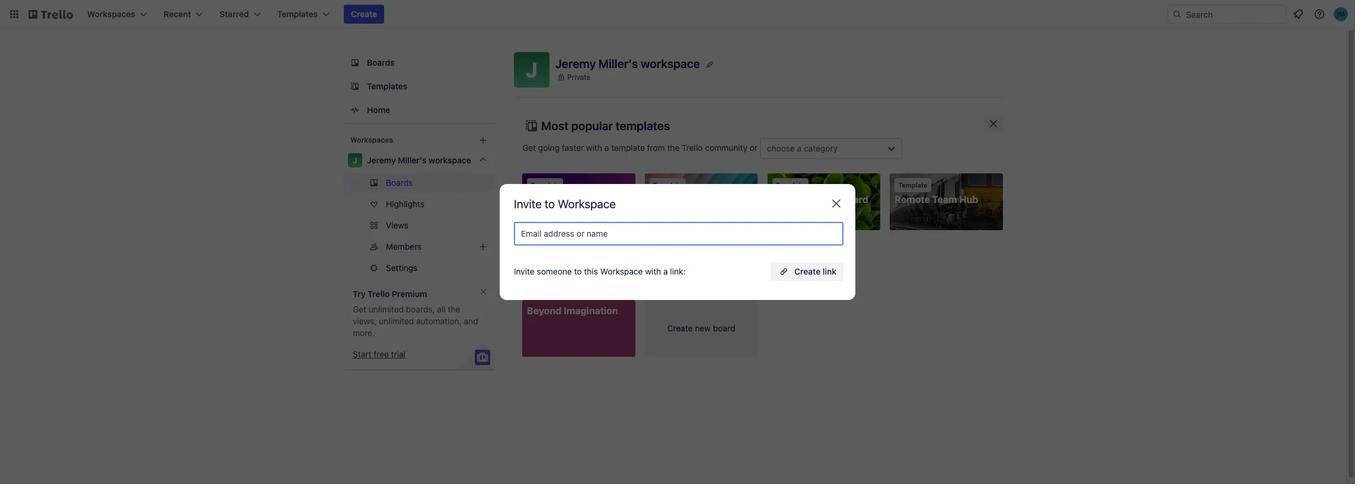 Task type: locate. For each thing, give the bounding box(es) containing it.
jeremy up private
[[555, 57, 596, 70]]

4 template from the left
[[898, 181, 928, 189]]

Search field
[[1182, 5, 1286, 23]]

a
[[604, 143, 609, 153], [797, 143, 802, 154], [663, 267, 668, 277]]

1 vertical spatial to
[[574, 267, 582, 277]]

0 vertical spatial to
[[545, 197, 555, 211]]

all
[[437, 305, 446, 315]]

unlimited up views, on the left
[[369, 305, 404, 315]]

full
[[567, 241, 579, 251]]

create for create link
[[794, 267, 821, 277]]

invite
[[514, 197, 542, 211], [514, 267, 535, 277]]

1 vertical spatial j
[[353, 155, 358, 165]]

0 horizontal spatial project
[[527, 194, 560, 205]]

community
[[705, 143, 747, 153]]

1 horizontal spatial get
[[522, 143, 536, 153]]

category
[[804, 143, 838, 154]]

invite to workspace
[[514, 197, 616, 211]]

primary element
[[0, 0, 1355, 28]]

j
[[526, 57, 538, 82], [353, 155, 358, 165]]

1 horizontal spatial to
[[574, 267, 582, 277]]

0 vertical spatial the
[[667, 143, 680, 153]]

and
[[464, 317, 478, 327]]

0 vertical spatial boards
[[367, 57, 395, 68]]

create up board "image"
[[351, 9, 377, 19]]

0 vertical spatial create
[[351, 9, 377, 19]]

workspaces
[[350, 136, 393, 145]]

2 vertical spatial create
[[667, 324, 693, 334]]

jeremy miller's workspace
[[555, 57, 700, 70], [367, 155, 471, 165]]

remote
[[895, 194, 930, 205]]

trial
[[391, 350, 406, 360]]

template inside the 'template project management'
[[531, 181, 560, 189]]

2 invite from the top
[[514, 267, 535, 277]]

free
[[374, 350, 389, 360]]

more.
[[353, 328, 375, 338]]

workspace up highlights link
[[429, 155, 471, 165]]

the for get going faster with a template from the trello community or
[[667, 143, 680, 153]]

1 horizontal spatial project
[[806, 194, 839, 205]]

1 vertical spatial jeremy
[[367, 155, 396, 165]]

0 horizontal spatial get
[[353, 305, 366, 315]]

a left link:
[[663, 267, 668, 277]]

the right all
[[448, 305, 460, 315]]

0 vertical spatial trello
[[682, 143, 703, 153]]

miller's
[[599, 57, 638, 70], [398, 155, 427, 165]]

1 vertical spatial invite
[[514, 267, 535, 277]]

boards up templates
[[367, 57, 395, 68]]

get
[[522, 143, 536, 153], [353, 305, 366, 315]]

0 horizontal spatial create
[[351, 9, 377, 19]]

1 template from the left
[[531, 181, 560, 189]]

jeremy miller (jeremymiller198) image
[[1334, 7, 1348, 21]]

open information menu image
[[1314, 8, 1325, 20]]

create inside create "button"
[[351, 9, 377, 19]]

1 project from the left
[[527, 194, 560, 205]]

template down from at the top
[[653, 181, 682, 189]]

template inside template simple project board
[[776, 181, 805, 189]]

create a workspace image
[[476, 133, 490, 148]]

templates link
[[343, 76, 495, 97]]

boards
[[367, 57, 395, 68], [386, 178, 413, 188]]

start
[[353, 350, 371, 360]]

0 horizontal spatial to
[[545, 197, 555, 211]]

create left link
[[794, 267, 821, 277]]

close image
[[829, 197, 844, 211]]

get going faster with a template from the trello community or
[[522, 143, 760, 153]]

beyond imagination
[[527, 306, 618, 317]]

template
[[531, 181, 560, 189], [653, 181, 682, 189], [776, 181, 805, 189], [898, 181, 928, 189]]

0 horizontal spatial miller's
[[398, 155, 427, 165]]

with right 'faster' at left
[[586, 143, 602, 153]]

start free trial
[[353, 350, 406, 360]]

switch to… image
[[8, 8, 20, 20]]

2 project from the left
[[806, 194, 839, 205]]

template down templates
[[611, 143, 645, 153]]

1 vertical spatial jeremy miller's workspace
[[367, 155, 471, 165]]

2 template from the left
[[653, 181, 682, 189]]

2 vertical spatial the
[[448, 305, 460, 315]]

invite up browse
[[514, 197, 542, 211]]

trello right try
[[368, 289, 390, 299]]

browse
[[522, 241, 550, 251]]

going
[[538, 143, 560, 153]]

template board image
[[348, 79, 362, 94]]

0 vertical spatial miller's
[[599, 57, 638, 70]]

1 vertical spatial boards link
[[343, 174, 495, 193]]

beyond
[[527, 306, 561, 317]]

invite down browse
[[514, 267, 535, 277]]

the
[[667, 143, 680, 153], [553, 241, 565, 251], [448, 305, 460, 315]]

boards up highlights at the left of the page
[[386, 178, 413, 188]]

trello left community
[[682, 143, 703, 153]]

project up browse
[[527, 194, 560, 205]]

members link
[[343, 238, 495, 257]]

to
[[545, 197, 555, 211], [574, 267, 582, 277]]

j inside button
[[526, 57, 538, 82]]

2 boards link from the top
[[343, 174, 495, 193]]

0 vertical spatial jeremy miller's workspace
[[555, 57, 700, 70]]

jeremy
[[555, 57, 596, 70], [367, 155, 396, 165]]

1 horizontal spatial trello
[[682, 143, 703, 153]]

management
[[562, 194, 622, 205]]

templates
[[616, 119, 670, 133]]

1 boards link from the top
[[343, 52, 495, 74]]

0 vertical spatial j
[[526, 57, 538, 82]]

3 template from the left
[[776, 181, 805, 189]]

the left "full" at the left
[[553, 241, 565, 251]]

project left board
[[806, 194, 839, 205]]

unlimited down boards,
[[379, 317, 414, 327]]

create inside button
[[794, 267, 821, 277]]

workspace
[[641, 57, 700, 70], [429, 155, 471, 165]]

a right "choose"
[[797, 143, 802, 154]]

0 horizontal spatial trello
[[368, 289, 390, 299]]

browse the full template gallery
[[522, 241, 643, 251]]

with left link:
[[645, 267, 661, 277]]

1 vertical spatial create
[[794, 267, 821, 277]]

members
[[386, 242, 422, 252]]

0 horizontal spatial the
[[448, 305, 460, 315]]

0 vertical spatial jeremy
[[555, 57, 596, 70]]

boards link up highlights link
[[343, 174, 495, 193]]

try
[[353, 289, 366, 299]]

settings link
[[343, 259, 495, 278]]

someone
[[537, 267, 572, 277]]

get left going
[[522, 143, 536, 153]]

link:
[[670, 267, 686, 277]]

create left "new"
[[667, 324, 693, 334]]

board
[[841, 194, 868, 205]]

1 horizontal spatial workspace
[[641, 57, 700, 70]]

template up remote at top right
[[898, 181, 928, 189]]

with
[[586, 143, 602, 153], [645, 267, 661, 277]]

choose a category
[[767, 143, 838, 154]]

invite someone to this workspace with a link:
[[514, 267, 686, 277]]

1 horizontal spatial j
[[526, 57, 538, 82]]

template inside template remote team hub
[[898, 181, 928, 189]]

jeremy miller's workspace up private
[[555, 57, 700, 70]]

popular
[[571, 119, 613, 133]]

j left private
[[526, 57, 538, 82]]

home link
[[343, 100, 495, 121]]

hub
[[959, 194, 978, 205]]

a down "most popular templates"
[[604, 143, 609, 153]]

0 vertical spatial invite
[[514, 197, 542, 211]]

the right from at the top
[[667, 143, 680, 153]]

settings
[[386, 263, 418, 273]]

2 horizontal spatial create
[[794, 267, 821, 277]]

highlights
[[386, 199, 425, 209]]

add image
[[476, 240, 490, 254]]

create
[[351, 9, 377, 19], [794, 267, 821, 277], [667, 324, 693, 334]]

1 horizontal spatial jeremy
[[555, 57, 596, 70]]

1 horizontal spatial the
[[553, 241, 565, 251]]

1 vertical spatial miller's
[[398, 155, 427, 165]]

jeremy down workspaces
[[367, 155, 396, 165]]

1 horizontal spatial with
[[645, 267, 661, 277]]

j down workspaces
[[353, 155, 358, 165]]

trello
[[682, 143, 703, 153], [368, 289, 390, 299]]

beyond imagination link
[[522, 301, 635, 358]]

template up simple
[[776, 181, 805, 189]]

boards link
[[343, 52, 495, 74], [343, 174, 495, 193]]

0 horizontal spatial workspace
[[429, 155, 471, 165]]

or
[[750, 143, 758, 153]]

1 vertical spatial boards
[[386, 178, 413, 188]]

templates
[[367, 81, 407, 91]]

boards link up templates link
[[343, 52, 495, 74]]

1 vertical spatial trello
[[368, 289, 390, 299]]

project
[[527, 194, 560, 205], [806, 194, 839, 205]]

template up invite to workspace
[[531, 181, 560, 189]]

workspace down primary element
[[641, 57, 700, 70]]

create link button
[[771, 263, 844, 282]]

1 horizontal spatial miller's
[[599, 57, 638, 70]]

0 vertical spatial boards link
[[343, 52, 495, 74]]

j button
[[514, 52, 549, 88]]

team
[[932, 194, 957, 205]]

this
[[584, 267, 598, 277]]

workspace down gallery
[[600, 267, 643, 277]]

template simple project board
[[772, 181, 868, 205]]

try trello premium get unlimited boards, all the views, unlimited automation, and more.
[[353, 289, 478, 338]]

1 invite from the top
[[514, 197, 542, 211]]

template
[[611, 143, 645, 153], [581, 241, 615, 251]]

workspace
[[558, 197, 616, 211], [600, 267, 643, 277]]

1 horizontal spatial create
[[667, 324, 693, 334]]

template right "full" at the left
[[581, 241, 615, 251]]

workspace up "browse the full template gallery" link
[[558, 197, 616, 211]]

get up views, on the left
[[353, 305, 366, 315]]

unlimited
[[369, 305, 404, 315], [379, 317, 414, 327]]

to left management
[[545, 197, 555, 211]]

1 vertical spatial get
[[353, 305, 366, 315]]

views link
[[343, 216, 495, 235]]

the inside the try trello premium get unlimited boards, all the views, unlimited automation, and more.
[[448, 305, 460, 315]]

jeremy miller's workspace up highlights link
[[367, 155, 471, 165]]

2 horizontal spatial the
[[667, 143, 680, 153]]

simple
[[772, 194, 804, 205]]

0 vertical spatial with
[[586, 143, 602, 153]]

to left this
[[574, 267, 582, 277]]

1 vertical spatial with
[[645, 267, 661, 277]]



Task type: vqa. For each thing, say whether or not it's contained in the screenshot.
BARB DWYER (BARBDWYER3) Icon
no



Task type: describe. For each thing, give the bounding box(es) containing it.
home image
[[348, 103, 362, 117]]

template for remote
[[898, 181, 928, 189]]

template inside "link"
[[653, 181, 682, 189]]

template for project
[[531, 181, 560, 189]]

1 vertical spatial the
[[553, 241, 565, 251]]

invite for invite to workspace
[[514, 197, 542, 211]]

imagination
[[564, 306, 618, 317]]

create new board
[[667, 324, 735, 334]]

choose
[[767, 143, 795, 154]]

board
[[713, 324, 735, 334]]

0 vertical spatial workspace
[[558, 197, 616, 211]]

boards,
[[406, 305, 435, 315]]

0 horizontal spatial jeremy
[[367, 155, 396, 165]]

template remote team hub
[[895, 181, 978, 205]]

browse the full template gallery link
[[522, 241, 643, 251]]

new
[[695, 324, 711, 334]]

the for try trello premium get unlimited boards, all the views, unlimited automation, and more.
[[448, 305, 460, 315]]

automation,
[[416, 317, 462, 327]]

most popular templates
[[541, 119, 670, 133]]

create button
[[344, 5, 384, 24]]

gallery
[[617, 241, 643, 251]]

start free trial button
[[353, 349, 406, 361]]

create link
[[794, 267, 836, 277]]

1 horizontal spatial jeremy miller's workspace
[[555, 57, 700, 70]]

trello inside the try trello premium get unlimited boards, all the views, unlimited automation, and more.
[[368, 289, 390, 299]]

1 vertical spatial template
[[581, 241, 615, 251]]

views
[[386, 221, 408, 231]]

0 horizontal spatial a
[[604, 143, 609, 153]]

board image
[[348, 56, 362, 70]]

template for simple
[[776, 181, 805, 189]]

0 vertical spatial template
[[611, 143, 645, 153]]

2 horizontal spatial a
[[797, 143, 802, 154]]

invite for invite someone to this workspace with a link:
[[514, 267, 535, 277]]

0 vertical spatial workspace
[[641, 57, 700, 70]]

Email address or name text field
[[521, 226, 841, 242]]

link
[[823, 267, 836, 277]]

1 vertical spatial workspace
[[429, 155, 471, 165]]

get inside the try trello premium get unlimited boards, all the views, unlimited automation, and more.
[[353, 305, 366, 315]]

0 vertical spatial unlimited
[[369, 305, 404, 315]]

most
[[541, 119, 569, 133]]

0 horizontal spatial jeremy miller's workspace
[[367, 155, 471, 165]]

create for create new board
[[667, 324, 693, 334]]

project inside the 'template project management'
[[527, 194, 560, 205]]

create for create
[[351, 9, 377, 19]]

1 horizontal spatial a
[[663, 267, 668, 277]]

0 horizontal spatial with
[[586, 143, 602, 153]]

project inside template simple project board
[[806, 194, 839, 205]]

template project management
[[527, 181, 622, 205]]

0 notifications image
[[1291, 7, 1305, 21]]

views,
[[353, 317, 377, 327]]

search image
[[1172, 9, 1182, 19]]

0 horizontal spatial j
[[353, 155, 358, 165]]

faster
[[562, 143, 584, 153]]

highlights link
[[343, 195, 495, 214]]

1 vertical spatial unlimited
[[379, 317, 414, 327]]

from
[[647, 143, 665, 153]]

1 vertical spatial workspace
[[600, 267, 643, 277]]

template link
[[645, 174, 758, 231]]

home
[[367, 105, 390, 115]]

premium
[[392, 289, 427, 299]]

private
[[567, 73, 591, 82]]

0 vertical spatial get
[[522, 143, 536, 153]]



